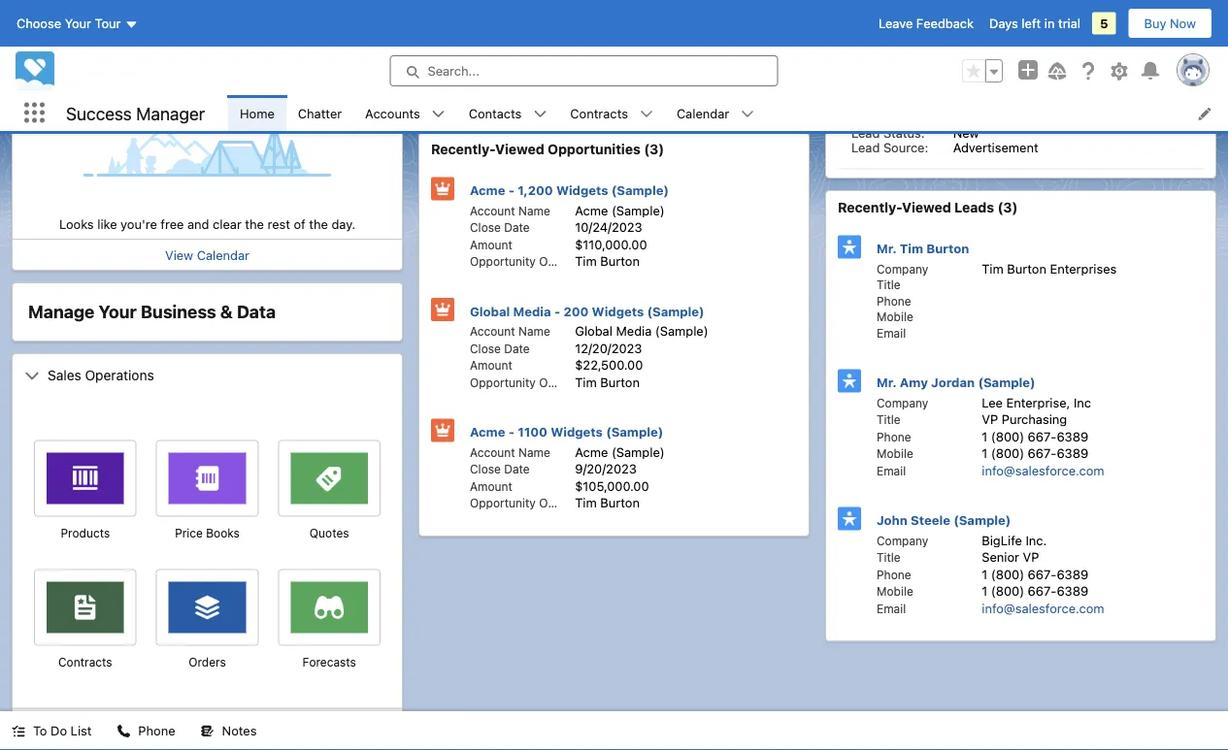 Task type: vqa. For each thing, say whether or not it's contained in the screenshot.


Task type: locate. For each thing, give the bounding box(es) containing it.
1 company from the top
[[877, 263, 929, 276]]

accounts
[[365, 106, 420, 120]]

(3) right leads
[[998, 200, 1018, 216]]

phone inside title phone mobile email
[[877, 295, 911, 308]]

widgets down opportunities
[[556, 184, 608, 198]]

1 source: from the top
[[883, 12, 928, 27]]

1 title from the top
[[877, 279, 901, 292]]

like
[[97, 217, 117, 232]]

leads
[[955, 200, 994, 216]]

company for steele
[[877, 534, 929, 548]]

1 vertical spatial recently-
[[838, 200, 902, 216]]

2 vertical spatial close date
[[470, 463, 530, 477]]

1 1 (800) 667-6389 from the top
[[982, 430, 1089, 444]]

2 lead from the top
[[852, 126, 880, 140]]

0 horizontal spatial contracts
[[58, 656, 112, 670]]

0 horizontal spatial the
[[245, 217, 264, 232]]

0 vertical spatial name
[[518, 204, 550, 218]]

2 opportunity from the top
[[470, 376, 536, 390]]

opportunity owner tim burton down '$105,000.00'
[[470, 496, 640, 511]]

1 vertical spatial title
[[877, 414, 901, 427]]

free
[[161, 217, 184, 232]]

1
[[982, 430, 988, 444], [982, 447, 988, 461], [982, 568, 988, 582], [982, 584, 988, 599]]

text default image inside sales operations dropdown button
[[24, 369, 40, 384]]

2 owner from the top
[[539, 376, 575, 390]]

text default image inside accounts list item
[[432, 107, 445, 121]]

3 date from the top
[[504, 463, 530, 477]]

2 amount from the top
[[470, 359, 513, 373]]

2 vertical spatial amount
[[470, 480, 513, 494]]

your right manage
[[99, 302, 137, 323]]

manager
[[136, 103, 205, 124]]

2 667- from the top
[[1028, 447, 1057, 461]]

0 vertical spatial mr.
[[877, 242, 897, 256]]

widgets
[[542, 29, 604, 48], [556, 184, 608, 198], [592, 304, 644, 319], [551, 425, 603, 440]]

1 vertical spatial your
[[99, 302, 137, 323]]

recently- down contacts link on the left
[[431, 142, 495, 158]]

2 the from the left
[[309, 217, 328, 232]]

tim burton enterprises
[[982, 262, 1117, 276]]

1 horizontal spatial your
[[99, 302, 137, 323]]

global
[[470, 304, 510, 319], [575, 324, 613, 339]]

contracts list item
[[559, 95, 665, 131]]

name for 1,200
[[518, 204, 550, 218]]

notes
[[222, 724, 257, 738]]

- for 9/20/2023
[[491, 29, 498, 48]]

2 vertical spatial acme (sample)
[[575, 445, 665, 460]]

1 horizontal spatial global
[[575, 324, 613, 339]]

burton for acme - 1,200 widgets (sample)
[[600, 254, 640, 269]]

1 horizontal spatial viewed
[[902, 200, 951, 216]]

0 vertical spatial vp
[[982, 413, 998, 427]]

source: for website
[[883, 12, 928, 27]]

2 company from the top
[[877, 397, 929, 410]]

info@salesforce.com link for mr. amy jordan (sample)
[[982, 464, 1105, 478]]

1 owner from the top
[[539, 255, 575, 269]]

1 horizontal spatial (3)
[[998, 200, 1018, 216]]

vp down inc. on the bottom of the page
[[1023, 551, 1039, 565]]

purchasing
[[1002, 413, 1067, 427]]

day.
[[332, 217, 355, 232]]

calendar right contracts list item
[[677, 106, 729, 120]]

to
[[33, 724, 47, 738]]

text default image left to
[[12, 725, 25, 738]]

2 vertical spatial opportunity owner tim burton
[[470, 496, 640, 511]]

senior
[[982, 551, 1019, 565]]

john
[[877, 514, 908, 528]]

0 vertical spatial global
[[470, 304, 510, 319]]

1 vertical spatial 1100
[[518, 425, 548, 440]]

contracts inside contracts link
[[570, 106, 628, 120]]

chatter link
[[286, 95, 354, 131]]

1 opportunity owner tim burton from the top
[[470, 254, 640, 269]]

3 title from the top
[[877, 551, 901, 565]]

1 vertical spatial global
[[575, 324, 613, 339]]

title down amy
[[877, 414, 901, 427]]

info@salesforce.com down purchasing
[[982, 464, 1105, 478]]

2 (800) from the top
[[991, 447, 1024, 461]]

acme (sample) up contracts link on the top of the page
[[546, 53, 636, 67]]

books
[[206, 527, 240, 541]]

info@salesforce.com down senior vp
[[982, 601, 1105, 616]]

1 vertical spatial close date
[[470, 342, 530, 356]]

smith
[[895, 58, 939, 77]]

0 horizontal spatial your
[[65, 16, 91, 31]]

0 vertical spatial media
[[513, 304, 551, 319]]

1 vertical spatial contracts
[[58, 656, 112, 670]]

0 vertical spatial recently-
[[431, 142, 495, 158]]

text default image up "recently-viewed opportunities (3)"
[[533, 107, 547, 121]]

1 vertical spatial viewed
[[902, 200, 951, 216]]

text default image inside phone button
[[117, 725, 130, 738]]

media
[[513, 304, 551, 319], [616, 324, 652, 339]]

acme - 1100 widgets (sample) for account name:
[[445, 29, 677, 48]]

1 horizontal spatial recently-
[[838, 200, 902, 216]]

calendar down clear
[[197, 248, 250, 263]]

text default image for to do list
[[12, 725, 25, 738]]

burton down '$105,000.00'
[[600, 496, 640, 511]]

1 vertical spatial company
[[877, 397, 929, 410]]

2 lead source: from the top
[[852, 140, 928, 155]]

0 vertical spatial account name
[[470, 204, 550, 218]]

0 vertical spatial owner
[[539, 255, 575, 269]]

standard forecasting3 image
[[309, 582, 350, 629]]

info@salesforce.com link down senior vp
[[982, 601, 1105, 616]]

1 6389 from the top
[[1057, 430, 1089, 444]]

1 close date from the top
[[470, 221, 530, 235]]

1 vertical spatial (3)
[[998, 200, 1018, 216]]

mr. down recently-viewed leads (3)
[[877, 242, 897, 256]]

0 vertical spatial your
[[65, 16, 91, 31]]

group
[[962, 59, 1003, 83]]

3 mobile from the top
[[877, 585, 913, 599]]

burton down $110,000.00
[[600, 254, 640, 269]]

2 vertical spatial info@salesforce.com link
[[982, 601, 1105, 616]]

0 vertical spatial opportunity owner tim burton
[[470, 254, 640, 269]]

mobile up john
[[877, 448, 913, 461]]

lead source: down company:
[[852, 140, 928, 155]]

0 vertical spatial mobile
[[877, 311, 913, 324]]

1 vertical spatial owner
[[539, 376, 575, 390]]

close date
[[470, 221, 530, 235], [470, 342, 530, 356], [470, 463, 530, 477]]

info@salesforce.com for john steele (sample)
[[982, 601, 1105, 616]]

lead down company:
[[852, 140, 880, 155]]

email up john
[[877, 465, 906, 478]]

9/20/2023 up '$105,000.00'
[[575, 462, 637, 477]]

3 company from the top
[[877, 534, 929, 548]]

source: up smith
[[883, 12, 928, 27]]

source: down company:
[[883, 140, 928, 155]]

lead left status:
[[852, 126, 880, 140]]

1 vertical spatial name
[[518, 325, 550, 339]]

0 vertical spatial date
[[504, 221, 530, 235]]

1 opportunity from the top
[[470, 255, 536, 269]]

date for 1,200
[[504, 221, 530, 235]]

1 amount from the top
[[470, 238, 513, 252]]

contacts link
[[457, 95, 533, 131]]

3 account name from the top
[[470, 446, 550, 460]]

burton for acme - 1100 widgets (sample)
[[600, 496, 640, 511]]

3 lead from the top
[[852, 140, 880, 155]]

1 name from the top
[[518, 204, 550, 218]]

3 opportunity owner tim burton from the top
[[470, 496, 640, 511]]

global left 200
[[470, 304, 510, 319]]

phone down amy
[[877, 431, 911, 444]]

quotes
[[310, 527, 349, 541]]

amount
[[470, 238, 513, 252], [470, 359, 513, 373], [470, 480, 513, 494]]

1 vertical spatial 9/20/2023
[[575, 462, 637, 477]]

0 horizontal spatial calendar
[[197, 248, 250, 263]]

operations
[[85, 367, 154, 383]]

2 1 (800) 667-6389 from the top
[[982, 447, 1089, 461]]

3 667- from the top
[[1028, 568, 1057, 582]]

close for acme - 1100 widgets (sample)
[[470, 463, 501, 477]]

acme (sample) up 10/24/2023
[[575, 203, 665, 218]]

1 vertical spatial account name
[[470, 325, 550, 339]]

accounts list item
[[354, 95, 457, 131]]

2 vertical spatial company
[[877, 534, 929, 548]]

(3) down contracts list item
[[644, 142, 664, 158]]

1 vertical spatial acme - 1100 widgets (sample)
[[470, 425, 663, 440]]

text default image inside to do list button
[[12, 725, 25, 738]]

opportunity owner tim burton
[[470, 254, 640, 269], [470, 375, 640, 390], [470, 496, 640, 511]]

source: for advertisement
[[883, 140, 928, 155]]

the
[[245, 217, 264, 232], [309, 217, 328, 232]]

lead for advertisement
[[852, 140, 880, 155]]

1 vertical spatial source:
[[883, 140, 928, 155]]

2 vertical spatial opportunity
[[470, 497, 536, 511]]

account for 9/20/2023
[[445, 53, 493, 67]]

your inside popup button
[[65, 16, 91, 31]]

products
[[61, 527, 110, 541]]

2 source: from the top
[[883, 140, 928, 155]]

inc
[[1074, 396, 1091, 410]]

info@salesforce.com link up universal technologies
[[953, 82, 1076, 97]]

lee enterprise, inc
[[982, 396, 1091, 410]]

667-
[[1028, 430, 1057, 444], [1028, 447, 1057, 461], [1028, 568, 1057, 582], [1028, 584, 1057, 599]]

3 email from the top
[[877, 602, 906, 616]]

2 email from the top
[[877, 465, 906, 478]]

0 vertical spatial contracts
[[570, 106, 628, 120]]

sales
[[48, 367, 81, 383]]

your
[[65, 16, 91, 31], [99, 302, 137, 323]]

recently- up mr. tim burton
[[838, 200, 902, 216]]

media left 200
[[513, 304, 551, 319]]

0 horizontal spatial viewed
[[495, 142, 544, 158]]

recently-
[[431, 142, 495, 158], [838, 200, 902, 216]]

0 vertical spatial calendar
[[677, 106, 729, 120]]

lee
[[982, 396, 1003, 410]]

1 mobile from the top
[[877, 311, 913, 324]]

tim down '$105,000.00'
[[575, 496, 597, 511]]

0 vertical spatial acme - 1100 widgets (sample)
[[445, 29, 677, 48]]

contracts up opportunities
[[570, 106, 628, 120]]

in
[[1045, 16, 1055, 31]]

title down john
[[877, 551, 901, 565]]

standard product2 image
[[65, 453, 106, 500]]

widgets up '$105,000.00'
[[551, 425, 603, 440]]

to do list
[[33, 724, 92, 738]]

1 vertical spatial info@salesforce.com link
[[982, 464, 1105, 478]]

title down mr. tim burton
[[877, 279, 901, 292]]

account name for 1100
[[470, 446, 550, 460]]

company down john
[[877, 534, 929, 548]]

mr. left amy
[[877, 376, 897, 390]]

owner for $22,500.00
[[539, 376, 575, 390]]

contracts down standard contract image
[[58, 656, 112, 670]]

2 close date from the top
[[470, 342, 530, 356]]

events
[[80, 49, 125, 65]]

0 vertical spatial lead source:
[[852, 12, 928, 27]]

0 vertical spatial 9/20/2023
[[546, 82, 608, 97]]

opportunity owner tim burton up 200
[[470, 254, 640, 269]]

0 horizontal spatial vp
[[982, 413, 998, 427]]

the right of
[[309, 217, 328, 232]]

contacts list item
[[457, 95, 559, 131]]

company for amy
[[877, 397, 929, 410]]

inc.
[[1026, 534, 1047, 548]]

mobile down john
[[877, 585, 913, 599]]

acme - 1100 widgets (sample) up '$105,000.00'
[[470, 425, 663, 440]]

tim
[[900, 242, 923, 256], [575, 254, 597, 269], [982, 262, 1004, 276], [575, 375, 597, 390], [575, 496, 597, 511]]

1 lead source: from the top
[[852, 12, 928, 27]]

9/20/2023
[[546, 82, 608, 97], [575, 462, 637, 477]]

vp down lee
[[982, 413, 998, 427]]

2 vertical spatial info@salesforce.com
[[982, 601, 1105, 616]]

0 vertical spatial close date
[[470, 221, 530, 235]]

text default image left sales
[[24, 369, 40, 384]]

2 date from the top
[[504, 342, 530, 356]]

text default image
[[432, 107, 445, 121], [640, 107, 653, 121], [741, 107, 755, 121], [201, 725, 214, 738]]

3 6389 from the top
[[1057, 568, 1089, 582]]

phone
[[877, 295, 911, 308], [877, 431, 911, 444], [877, 568, 911, 582], [138, 724, 175, 738]]

2 opportunity owner tim burton from the top
[[470, 375, 640, 390]]

0 horizontal spatial (3)
[[644, 142, 664, 158]]

1 vertical spatial acme (sample)
[[575, 203, 665, 218]]

acme - 1100 widgets (sample) up search... "button"
[[445, 29, 677, 48]]

1 vertical spatial media
[[616, 324, 652, 339]]

0 vertical spatial email
[[877, 327, 906, 340]]

widgets up search... "button"
[[542, 29, 604, 48]]

media for -
[[513, 304, 551, 319]]

info@salesforce.com up universal technologies
[[953, 82, 1076, 97]]

1 vertical spatial amount
[[470, 359, 513, 373]]

2 vertical spatial email
[[877, 602, 906, 616]]

title inside title phone mobile email
[[877, 279, 901, 292]]

the left rest
[[245, 217, 264, 232]]

0 vertical spatial viewed
[[495, 142, 544, 158]]

notes button
[[189, 712, 268, 751]]

recently- for recently-viewed opportunities (3)
[[431, 142, 495, 158]]

1 horizontal spatial contracts
[[570, 106, 628, 120]]

recently-viewed opportunities (3)
[[431, 142, 664, 158]]

2 title from the top
[[877, 414, 901, 427]]

date
[[504, 221, 530, 235], [504, 342, 530, 356], [504, 463, 530, 477]]

2 vertical spatial owner
[[539, 497, 575, 511]]

(3)
[[644, 142, 664, 158], [998, 200, 1018, 216]]

calendar
[[677, 106, 729, 120], [197, 248, 250, 263]]

choose
[[17, 16, 61, 31]]

account for $105,000.00
[[470, 446, 515, 460]]

info@salesforce.com link
[[953, 82, 1076, 97], [982, 464, 1105, 478], [982, 601, 1105, 616]]

0 horizontal spatial global
[[470, 304, 510, 319]]

phone down john
[[877, 568, 911, 582]]

2 vertical spatial title
[[877, 551, 901, 565]]

text default image inside contacts list item
[[533, 107, 547, 121]]

0 vertical spatial 1100
[[502, 29, 538, 48]]

lead up andy
[[852, 12, 880, 27]]

0 vertical spatial title
[[877, 279, 901, 292]]

company down mr. tim burton
[[877, 263, 929, 276]]

close date for global media - 200 widgets (sample)
[[470, 342, 530, 356]]

1 vertical spatial email
[[877, 465, 906, 478]]

acme (sample) for $105,000.00
[[575, 445, 665, 460]]

1 vertical spatial date
[[504, 342, 530, 356]]

and
[[187, 217, 209, 232]]

phone down mr. tim burton
[[877, 295, 911, 308]]

calendar link
[[665, 95, 741, 131]]

3 1 (800) 667-6389 from the top
[[982, 568, 1089, 582]]

account name:
[[445, 53, 535, 67]]

0 vertical spatial amount
[[470, 238, 513, 252]]

text default image
[[533, 107, 547, 121], [24, 369, 40, 384], [12, 725, 25, 738], [117, 725, 130, 738]]

2 account name from the top
[[470, 325, 550, 339]]

3 amount from the top
[[470, 480, 513, 494]]

name
[[518, 204, 550, 218], [518, 325, 550, 339], [518, 446, 550, 460]]

contacts
[[469, 106, 522, 120]]

3 close date from the top
[[470, 463, 530, 477]]

info@salesforce.com
[[953, 82, 1076, 97], [982, 464, 1105, 478], [982, 601, 1105, 616]]

0 vertical spatial company
[[877, 263, 929, 276]]

opportunity owner tim burton for $110,000.00
[[470, 254, 640, 269]]

text default image right list
[[117, 725, 130, 738]]

media up 12/20/2023
[[616, 324, 652, 339]]

tim for acme - 1,200 widgets (sample)
[[575, 254, 597, 269]]

tim for acme - 1100 widgets (sample)
[[575, 496, 597, 511]]

text default image inside contracts list item
[[640, 107, 653, 121]]

universal
[[953, 111, 1008, 126]]

3 name from the top
[[518, 446, 550, 460]]

1 horizontal spatial media
[[616, 324, 652, 339]]

0 vertical spatial acme (sample)
[[546, 53, 636, 67]]

opportunities
[[548, 142, 641, 158]]

vp
[[982, 413, 998, 427], [1023, 551, 1039, 565]]

0 horizontal spatial recently-
[[431, 142, 495, 158]]

mobile
[[877, 311, 913, 324], [877, 448, 913, 461], [877, 585, 913, 599]]

enterprise,
[[1006, 396, 1070, 410]]

buy now
[[1144, 16, 1196, 31]]

text default image inside calendar list item
[[741, 107, 755, 121]]

standard contract image
[[65, 582, 106, 629]]

text default image for contracts
[[640, 107, 653, 121]]

1 horizontal spatial calendar
[[677, 106, 729, 120]]

close for acme - 1,200 widgets (sample)
[[470, 221, 501, 235]]

recently- for recently-viewed leads (3)
[[838, 200, 902, 216]]

0 vertical spatial source:
[[883, 12, 928, 27]]

3 opportunity from the top
[[470, 497, 536, 511]]

2 vertical spatial name
[[518, 446, 550, 460]]

acme - 1100 widgets (sample)
[[445, 29, 677, 48], [470, 425, 663, 440]]

opportunity for 1,200
[[470, 255, 536, 269]]

1 vertical spatial opportunity owner tim burton
[[470, 375, 640, 390]]

phone left "notes" button at left
[[138, 724, 175, 738]]

lead source: up andy
[[852, 12, 928, 27]]

opportunity owner tim burton down $22,500.00
[[470, 375, 640, 390]]

account for $22,500.00
[[470, 325, 515, 339]]

acme (sample) up '$105,000.00'
[[575, 445, 665, 460]]

title for john
[[877, 551, 901, 565]]

1 account name from the top
[[470, 204, 550, 218]]

list
[[228, 95, 1228, 131]]

0 horizontal spatial media
[[513, 304, 551, 319]]

widgets up global media (sample) at the top of page
[[592, 304, 644, 319]]

1 vertical spatial lead source:
[[852, 140, 928, 155]]

account name
[[470, 204, 550, 218], [470, 325, 550, 339], [470, 446, 550, 460]]

burton down $22,500.00
[[600, 375, 640, 390]]

1 667- from the top
[[1028, 430, 1057, 444]]

1 email from the top
[[877, 327, 906, 340]]

email down john
[[877, 602, 906, 616]]

burton for global media - 200 widgets (sample)
[[600, 375, 640, 390]]

amount for acme - 1,200 widgets (sample)
[[470, 238, 513, 252]]

1 lead from the top
[[852, 12, 880, 27]]

1 vertical spatial opportunity
[[470, 376, 536, 390]]

&
[[220, 302, 233, 323]]

1 vertical spatial vp
[[1023, 551, 1039, 565]]

tim for global media - 200 widgets (sample)
[[575, 375, 597, 390]]

global for global media - 200 widgets (sample)
[[470, 304, 510, 319]]

1 vertical spatial mobile
[[877, 448, 913, 461]]

mobile for mr.
[[877, 448, 913, 461]]

account
[[445, 53, 493, 67], [470, 204, 515, 218], [470, 325, 515, 339], [470, 446, 515, 460]]

3 owner from the top
[[539, 497, 575, 511]]

tim down leads
[[982, 262, 1004, 276]]

viewed down contacts list item
[[495, 142, 544, 158]]

2 mobile from the top
[[877, 448, 913, 461]]

2 name from the top
[[518, 325, 550, 339]]

1 vertical spatial info@salesforce.com
[[982, 464, 1105, 478]]

2 vertical spatial mobile
[[877, 585, 913, 599]]

1 date from the top
[[504, 221, 530, 235]]

2 vertical spatial date
[[504, 463, 530, 477]]

mr. for mr. tim burton
[[877, 242, 897, 256]]

global down global media - 200 widgets (sample)
[[575, 324, 613, 339]]

email up amy
[[877, 327, 906, 340]]

mobile up amy
[[877, 311, 913, 324]]

1 (800) 667-6389
[[982, 430, 1089, 444], [982, 447, 1089, 461], [982, 568, 1089, 582], [982, 584, 1089, 599]]

media for (sample)
[[616, 324, 652, 339]]

1 horizontal spatial the
[[309, 217, 328, 232]]

your left tour
[[65, 16, 91, 31]]

lead status:
[[852, 126, 925, 140]]

tim down $22,500.00
[[575, 375, 597, 390]]

amount for global media - 200 widgets (sample)
[[470, 359, 513, 373]]

info@salesforce.com link down purchasing
[[982, 464, 1105, 478]]

2 mr. from the top
[[877, 376, 897, 390]]

viewed up mr. tim burton
[[902, 200, 951, 216]]

company down amy
[[877, 397, 929, 410]]

widgets for $110,000.00
[[556, 184, 608, 198]]

0 vertical spatial opportunity
[[470, 255, 536, 269]]

standard quote image
[[309, 453, 350, 500]]

1 vertical spatial mr.
[[877, 376, 897, 390]]

0 vertical spatial info@salesforce.com
[[953, 82, 1076, 97]]

price
[[175, 527, 203, 541]]

website
[[953, 12, 1001, 27]]

0 vertical spatial (3)
[[644, 142, 664, 158]]

1 mr. from the top
[[877, 242, 897, 256]]

9/20/2023 for close date:
[[546, 82, 608, 97]]

2 vertical spatial account name
[[470, 446, 550, 460]]

home
[[240, 106, 275, 120]]

tim down $110,000.00
[[575, 254, 597, 269]]

9/20/2023 up opportunities
[[546, 82, 608, 97]]



Task type: describe. For each thing, give the bounding box(es) containing it.
company for tim
[[877, 263, 929, 276]]

viewed for opportunities
[[495, 142, 544, 158]]

contracts button
[[34, 654, 137, 672]]

opportunity owner tim burton for $22,500.00
[[470, 375, 640, 390]]

buy now button
[[1128, 8, 1213, 39]]

title for mr.
[[877, 414, 901, 427]]

left
[[1022, 16, 1041, 31]]

4 1 from the top
[[982, 584, 988, 599]]

name:
[[497, 53, 535, 67]]

phone button
[[105, 712, 187, 751]]

3 (800) from the top
[[991, 568, 1024, 582]]

global for global media (sample)
[[575, 324, 613, 339]]

1100 for name
[[518, 425, 548, 440]]

acme (sample) for $110,000.00
[[575, 203, 665, 218]]

info@salesforce.com for mr. amy jordan (sample)
[[982, 464, 1105, 478]]

jordan
[[931, 376, 975, 390]]

4 (800) from the top
[[991, 584, 1024, 599]]

price books button
[[156, 525, 259, 543]]

amy
[[900, 376, 928, 390]]

biglife
[[982, 534, 1022, 548]]

text default image for sales operations
[[24, 369, 40, 384]]

accounts link
[[354, 95, 432, 131]]

1 1 from the top
[[982, 430, 988, 444]]

standard order image
[[187, 582, 228, 629]]

price books
[[175, 527, 240, 541]]

owner for $105,000.00
[[539, 497, 575, 511]]

email inside title phone mobile email
[[877, 327, 906, 340]]

amount for acme - 1100 widgets (sample)
[[470, 480, 513, 494]]

10/24/2023
[[575, 220, 642, 235]]

clear
[[213, 217, 242, 232]]

1 the from the left
[[245, 217, 264, 232]]

standard pricebook2 image
[[187, 453, 228, 500]]

text default image inside "notes" button
[[201, 725, 214, 738]]

acme - 1100 widgets (sample) for account name
[[470, 425, 663, 440]]

close date for acme - 1100 widgets (sample)
[[470, 463, 530, 477]]

vp purchasing
[[982, 413, 1067, 427]]

status:
[[883, 126, 925, 140]]

senior vp
[[982, 551, 1039, 565]]

3 1 from the top
[[982, 568, 988, 582]]

lead source: for advertisement
[[852, 140, 928, 155]]

sales operations
[[48, 367, 154, 383]]

close date:
[[445, 82, 513, 97]]

forecasts button
[[278, 654, 381, 672]]

recently-viewed leads (3)
[[838, 200, 1018, 216]]

- for $105,000.00
[[508, 425, 514, 440]]

company:
[[852, 111, 911, 126]]

biglife inc.
[[982, 534, 1047, 548]]

0 vertical spatial info@salesforce.com link
[[953, 82, 1076, 97]]

global media - 200 widgets (sample)
[[470, 304, 705, 319]]

mr. amy jordan (sample)
[[877, 376, 1036, 390]]

search...
[[428, 64, 480, 78]]

2 6389 from the top
[[1057, 447, 1089, 461]]

choose your tour button
[[16, 8, 139, 39]]

date for -
[[504, 342, 530, 356]]

today's events
[[24, 49, 125, 65]]

technologies
[[1011, 111, 1089, 126]]

amount:
[[445, 67, 494, 82]]

manage your business & data
[[28, 302, 276, 323]]

view calendar
[[165, 248, 250, 263]]

today's
[[24, 49, 77, 65]]

your for choose
[[65, 16, 91, 31]]

1 (800) from the top
[[991, 430, 1024, 444]]

account name for -
[[470, 325, 550, 339]]

business
[[141, 302, 216, 323]]

contracts link
[[559, 95, 640, 131]]

calendar inside list item
[[677, 106, 729, 120]]

1 vertical spatial calendar
[[197, 248, 250, 263]]

200
[[564, 304, 589, 319]]

4 6389 from the top
[[1057, 584, 1089, 599]]

looks
[[59, 217, 94, 232]]

calendar list item
[[665, 95, 766, 131]]

andy smith (sample)
[[852, 58, 1011, 77]]

burton down recently-viewed leads (3)
[[927, 242, 969, 256]]

search... button
[[390, 55, 778, 86]]

of
[[294, 217, 306, 232]]

phone inside phone button
[[138, 724, 175, 738]]

9/20/2023 for close date
[[575, 462, 637, 477]]

12/20/2023
[[575, 341, 642, 356]]

forecasts
[[302, 656, 356, 670]]

account for $110,000.00
[[470, 204, 515, 218]]

list
[[71, 724, 92, 738]]

opportunity owner tim burton for $105,000.00
[[470, 496, 640, 511]]

chatter
[[298, 106, 342, 120]]

products button
[[34, 525, 137, 543]]

data
[[237, 302, 276, 323]]

mobile for john
[[877, 585, 913, 599]]

leave feedback link
[[879, 16, 974, 31]]

$110,000.00
[[575, 237, 647, 252]]

2 1 from the top
[[982, 447, 988, 461]]

text default image for accounts
[[432, 107, 445, 121]]

1100 for name:
[[502, 29, 538, 48]]

your for manage
[[99, 302, 137, 323]]

you're
[[121, 217, 157, 232]]

text default image for phone
[[117, 725, 130, 738]]

1,200
[[518, 184, 553, 198]]

$105,000.00
[[575, 479, 649, 494]]

close for global media - 200 widgets (sample)
[[470, 342, 501, 356]]

close date for acme - 1,200 widgets (sample)
[[470, 221, 530, 235]]

date:
[[481, 82, 513, 97]]

trial
[[1058, 16, 1081, 31]]

opportunity for 1100
[[470, 497, 536, 511]]

text default image for calendar
[[741, 107, 755, 121]]

- for $110,000.00
[[508, 184, 514, 198]]

title phone mobile email
[[877, 279, 913, 340]]

widgets for 9/20/2023
[[542, 29, 604, 48]]

rest
[[268, 217, 290, 232]]

1 horizontal spatial vp
[[1023, 551, 1039, 565]]

sales operations button
[[13, 355, 402, 396]]

days left in trial
[[989, 16, 1081, 31]]

info@salesforce.com link for john steele (sample)
[[982, 601, 1105, 616]]

account name for 1,200
[[470, 204, 550, 218]]

days
[[989, 16, 1018, 31]]

tim down recently-viewed leads (3)
[[900, 242, 923, 256]]

do
[[51, 724, 67, 738]]

advertisement
[[953, 140, 1038, 155]]

feedback
[[916, 16, 974, 31]]

4 667- from the top
[[1028, 584, 1057, 599]]

leave feedback
[[879, 16, 974, 31]]

list containing home
[[228, 95, 1228, 131]]

orders
[[189, 656, 226, 670]]

buy
[[1144, 16, 1167, 31]]

5
[[1100, 16, 1108, 31]]

acme (sample) for 9/20/2023
[[546, 53, 636, 67]]

(3) for recently-viewed leads (3)
[[998, 200, 1018, 216]]

acme - 1,200 widgets (sample)
[[470, 184, 669, 198]]

mr. for mr. amy jordan (sample)
[[877, 376, 897, 390]]

viewed for leads
[[902, 200, 951, 216]]

mr. tim burton
[[877, 242, 969, 256]]

view
[[165, 248, 193, 263]]

opportunity for -
[[470, 376, 536, 390]]

burton left "enterprises"
[[1007, 262, 1047, 276]]

email for john
[[877, 602, 906, 616]]

lead source: for website
[[852, 12, 928, 27]]

new
[[953, 126, 979, 140]]

contracts inside contracts button
[[58, 656, 112, 670]]

email for mr.
[[877, 465, 906, 478]]

(3) for recently-viewed opportunities (3)
[[644, 142, 664, 158]]

success
[[66, 103, 132, 124]]

tour
[[95, 16, 121, 31]]

widgets for $105,000.00
[[551, 425, 603, 440]]

date for 1100
[[504, 463, 530, 477]]

lead for new
[[852, 126, 880, 140]]

home link
[[228, 95, 286, 131]]

success manager
[[66, 103, 205, 124]]

andy
[[852, 58, 891, 77]]

lead for website
[[852, 12, 880, 27]]

4 1 (800) 667-6389 from the top
[[982, 584, 1089, 599]]

owner for $110,000.00
[[539, 255, 575, 269]]

name for -
[[518, 325, 550, 339]]

name for 1100
[[518, 446, 550, 460]]



